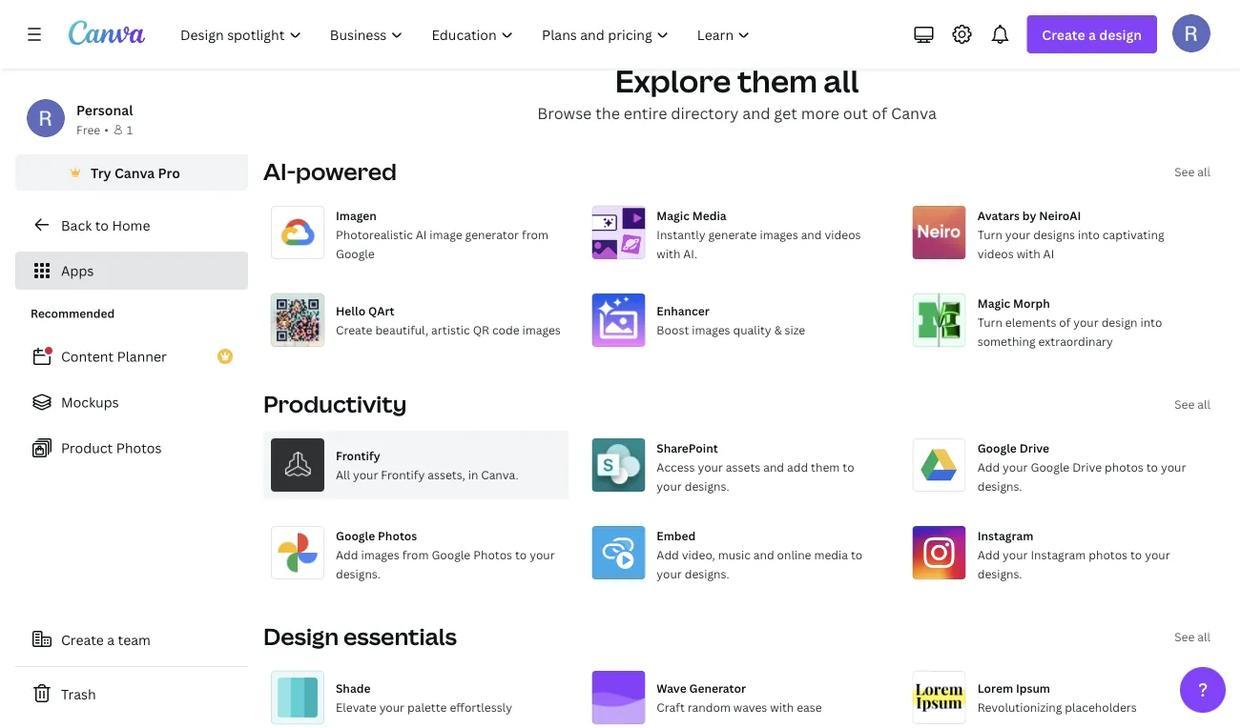 Task type: locate. For each thing, give the bounding box(es) containing it.
out
[[843, 103, 868, 123]]

your inside embed add video, music and online media to your designs.
[[657, 566, 682, 582]]

0 vertical spatial see all
[[1175, 164, 1211, 179]]

0 vertical spatial frontify
[[336, 448, 380, 464]]

ease
[[797, 700, 822, 715]]

designs. for assets
[[685, 478, 729, 494]]

all inside explore them all browse the entire directory and get more out of canva
[[824, 60, 859, 102]]

free •
[[76, 122, 109, 137]]

1 vertical spatial see
[[1175, 396, 1195, 412]]

your inside google photos add images from google photos to your designs.
[[530, 547, 555, 563]]

2 vertical spatial see
[[1175, 629, 1195, 645]]

0 horizontal spatial a
[[107, 631, 115, 649]]

2 vertical spatial create
[[61, 631, 104, 649]]

assets,
[[428, 467, 465, 483]]

to inside sharepoint access your assets and add them to your designs.
[[843, 459, 854, 475]]

3 see from the top
[[1175, 629, 1195, 645]]

1 vertical spatial see all
[[1175, 396, 1211, 412]]

from up essentials
[[402, 547, 429, 563]]

0 horizontal spatial ai
[[416, 227, 427, 242]]

1 vertical spatial a
[[107, 631, 115, 649]]

1 vertical spatial canva
[[114, 164, 155, 182]]

to for embed add video, music and online media to your designs.
[[851, 547, 863, 563]]

photos inside instagram add your instagram photos to your designs.
[[1089, 547, 1128, 563]]

magic inside magic morph turn elements of your design into something extraordinary
[[978, 295, 1010, 311]]

ipsum
[[1016, 681, 1050, 696]]

images down the enhancer on the top right of the page
[[692, 322, 730, 338]]

to for google drive add your google drive photos to your designs.
[[1146, 459, 1158, 475]]

videos
[[825, 227, 861, 242], [978, 246, 1014, 261]]

with left ease at the bottom right of the page
[[770, 700, 794, 715]]

1 horizontal spatial drive
[[1072, 459, 1102, 475]]

0 vertical spatial videos
[[825, 227, 861, 242]]

music
[[718, 547, 751, 563]]

frontify left 'assets,'
[[381, 467, 425, 483]]

and right the generate
[[801, 227, 822, 242]]

designs. inside google drive add your google drive photos to your designs.
[[978, 478, 1022, 494]]

personal
[[76, 101, 133, 119]]

google drive add your google drive photos to your designs.
[[978, 440, 1186, 494]]

see
[[1175, 164, 1195, 179], [1175, 396, 1195, 412], [1175, 629, 1195, 645]]

and right music
[[753, 547, 774, 563]]

0 vertical spatial photos
[[1105, 459, 1144, 475]]

into down neiroai
[[1078, 227, 1100, 242]]

1 vertical spatial ai
[[1043, 246, 1054, 261]]

your inside frontify all your frontify assets, in canva.
[[353, 467, 378, 483]]

them right add at bottom right
[[811, 459, 840, 475]]

1 horizontal spatial videos
[[978, 246, 1014, 261]]

1 vertical spatial see all button
[[1175, 395, 1211, 414]]

from inside google photos add images from google photos to your designs.
[[402, 547, 429, 563]]

turn down avatars
[[978, 227, 1003, 242]]

1 see all button from the top
[[1175, 162, 1211, 181]]

see for powered
[[1175, 164, 1195, 179]]

0 horizontal spatial drive
[[1020, 440, 1049, 456]]

0 vertical spatial design
[[1099, 25, 1142, 43]]

0 vertical spatial photos
[[116, 439, 162, 457]]

photos down frontify group
[[378, 528, 417, 544]]

1 vertical spatial magic
[[978, 295, 1010, 311]]

generate
[[708, 227, 757, 242]]

to inside google photos add images from google photos to your designs.
[[515, 547, 527, 563]]

1 horizontal spatial photos
[[378, 528, 417, 544]]

create a design
[[1042, 25, 1142, 43]]

online
[[777, 547, 811, 563]]

0 vertical spatial ai
[[416, 227, 427, 242]]

wave
[[657, 681, 687, 696]]

1 horizontal spatial with
[[770, 700, 794, 715]]

create a team
[[61, 631, 151, 649]]

back to home link
[[15, 206, 248, 244]]

to inside google drive add your google drive photos to your designs.
[[1146, 459, 1158, 475]]

1 see from the top
[[1175, 164, 1195, 179]]

0 vertical spatial canva
[[891, 103, 937, 123]]

design
[[1099, 25, 1142, 43], [1102, 314, 1138, 330]]

2 turn from the top
[[978, 314, 1003, 330]]

1 vertical spatial of
[[1059, 314, 1071, 330]]

to inside back to home link
[[95, 216, 109, 234]]

canva.
[[481, 467, 519, 483]]

0 horizontal spatial videos
[[825, 227, 861, 242]]

images right code
[[522, 322, 561, 338]]

wave generator craft random waves with ease
[[657, 681, 822, 715]]

artistic
[[431, 322, 470, 338]]

2 horizontal spatial photos
[[473, 547, 512, 563]]

see all for essentials
[[1175, 629, 1211, 645]]

and left get
[[743, 103, 770, 123]]

google inside imagen photorealistic ai image generator from google
[[336, 246, 375, 261]]

with down designs
[[1017, 246, 1040, 261]]

2 horizontal spatial with
[[1017, 246, 1040, 261]]

0 horizontal spatial with
[[657, 246, 680, 261]]

0 vertical spatial drive
[[1020, 440, 1049, 456]]

photos down canva.
[[473, 547, 512, 563]]

assets
[[726, 459, 761, 475]]

photos inside list
[[116, 439, 162, 457]]

of right out on the top of page
[[872, 103, 887, 123]]

google photos add images from google photos to your designs.
[[336, 528, 555, 582]]

1 horizontal spatial a
[[1089, 25, 1096, 43]]

1 vertical spatial photos
[[1089, 547, 1128, 563]]

design essentials
[[263, 621, 457, 652]]

your inside avatars by neiroai turn your designs into captivating videos with ai
[[1005, 227, 1031, 242]]

0 vertical spatial of
[[872, 103, 887, 123]]

content planner link
[[15, 338, 248, 376]]

0 vertical spatial magic
[[657, 207, 690, 223]]

a for design
[[1089, 25, 1096, 43]]

imagen photorealistic ai image generator from google
[[336, 207, 548, 261]]

planner
[[117, 348, 167, 366]]

images inside google photos add images from google photos to your designs.
[[361, 547, 399, 563]]

of up extraordinary
[[1059, 314, 1071, 330]]

canva right out on the top of page
[[891, 103, 937, 123]]

your
[[1005, 227, 1031, 242], [1073, 314, 1099, 330], [698, 459, 723, 475], [1003, 459, 1028, 475], [1161, 459, 1186, 475], [353, 467, 378, 483], [657, 478, 682, 494], [530, 547, 555, 563], [1003, 547, 1028, 563], [1145, 547, 1170, 563], [657, 566, 682, 582], [379, 700, 405, 715]]

with left ai.
[[657, 246, 680, 261]]

0 vertical spatial into
[[1078, 227, 1100, 242]]

1 vertical spatial photos
[[378, 528, 417, 544]]

magic morph turn elements of your design into something extraordinary
[[978, 295, 1162, 349]]

and left add at bottom right
[[763, 459, 784, 475]]

ruby anderson image
[[1172, 14, 1211, 52]]

designs. inside google photos add images from google photos to your designs.
[[336, 566, 380, 582]]

magic up instantly
[[657, 207, 690, 223]]

0 horizontal spatial canva
[[114, 164, 155, 182]]

2 vertical spatial see all
[[1175, 629, 1211, 645]]

0 vertical spatial see
[[1175, 164, 1195, 179]]

frontify
[[336, 448, 380, 464], [381, 467, 425, 483]]

1 horizontal spatial canva
[[891, 103, 937, 123]]

designs. inside sharepoint access your assets and add them to your designs.
[[685, 478, 729, 494]]

them inside explore them all browse the entire directory and get more out of canva
[[737, 60, 817, 102]]

1 horizontal spatial from
[[522, 227, 548, 242]]

effortlessly
[[450, 700, 512, 715]]

0 vertical spatial create
[[1042, 25, 1085, 43]]

magic inside magic media instantly generate images and videos with ai.
[[657, 207, 690, 223]]

1 horizontal spatial create
[[336, 322, 372, 338]]

videos inside magic media instantly generate images and videos with ai.
[[825, 227, 861, 242]]

avatars by neiroai turn your designs into captivating videos with ai
[[978, 207, 1164, 261]]

shade
[[336, 681, 371, 696]]

content
[[61, 348, 114, 366]]

3 see all from the top
[[1175, 629, 1211, 645]]

mockups link
[[15, 384, 248, 422]]

1 vertical spatial drive
[[1072, 459, 1102, 475]]

1 horizontal spatial magic
[[978, 295, 1010, 311]]

captivating
[[1103, 227, 1164, 242]]

0 vertical spatial them
[[737, 60, 817, 102]]

0 vertical spatial from
[[522, 227, 548, 242]]

0 vertical spatial see all button
[[1175, 162, 1211, 181]]

recommended
[[31, 306, 115, 321]]

2 see all button from the top
[[1175, 395, 1211, 414]]

videos inside avatars by neiroai turn your designs into captivating videos with ai
[[978, 246, 1014, 261]]

video,
[[682, 547, 715, 563]]

0 horizontal spatial create
[[61, 631, 104, 649]]

1 vertical spatial create
[[336, 322, 372, 338]]

to inside embed add video, music and online media to your designs.
[[851, 547, 863, 563]]

magic
[[657, 207, 690, 223], [978, 295, 1010, 311]]

list
[[15, 338, 248, 467]]

photos for product
[[116, 439, 162, 457]]

of inside explore them all browse the entire directory and get more out of canva
[[872, 103, 887, 123]]

0 horizontal spatial photos
[[116, 439, 162, 457]]

1 vertical spatial frontify
[[381, 467, 425, 483]]

1
[[127, 122, 133, 137]]

from right generator
[[522, 227, 548, 242]]

designs. for images
[[336, 566, 380, 582]]

0 vertical spatial a
[[1089, 25, 1096, 43]]

turn
[[978, 227, 1003, 242], [978, 314, 1003, 330]]

1 vertical spatial turn
[[978, 314, 1003, 330]]

1 horizontal spatial of
[[1059, 314, 1071, 330]]

ai down designs
[[1043, 246, 1054, 261]]

1 vertical spatial from
[[402, 547, 429, 563]]

designs. for your
[[978, 478, 1022, 494]]

try
[[91, 164, 111, 182]]

0 vertical spatial turn
[[978, 227, 1003, 242]]

see all button for essentials
[[1175, 628, 1211, 647]]

3 see all button from the top
[[1175, 628, 1211, 647]]

ai left image
[[416, 227, 427, 242]]

media
[[814, 547, 848, 563]]

2 vertical spatial see all button
[[1175, 628, 1211, 647]]

images right the generate
[[760, 227, 798, 242]]

google
[[336, 246, 375, 261], [978, 440, 1017, 456], [1031, 459, 1070, 475], [336, 528, 375, 544], [432, 547, 470, 563]]

to
[[95, 216, 109, 234], [843, 459, 854, 475], [1146, 459, 1158, 475], [515, 547, 527, 563], [851, 547, 863, 563], [1130, 547, 1142, 563]]

canva
[[891, 103, 937, 123], [114, 164, 155, 182]]

lorem ipsum revolutionizing placeholders
[[978, 681, 1137, 715]]

generator
[[689, 681, 746, 696]]

of
[[872, 103, 887, 123], [1059, 314, 1071, 330]]

2 horizontal spatial create
[[1042, 25, 1085, 43]]

create for create a team
[[61, 631, 104, 649]]

turn up 'something'
[[978, 314, 1003, 330]]

and inside explore them all browse the entire directory and get more out of canva
[[743, 103, 770, 123]]

trash
[[61, 685, 96, 704]]

1 vertical spatial design
[[1102, 314, 1138, 330]]

0 horizontal spatial into
[[1078, 227, 1100, 242]]

turn inside avatars by neiroai turn your designs into captivating videos with ai
[[978, 227, 1003, 242]]

images up essentials
[[361, 547, 399, 563]]

design up extraordinary
[[1102, 314, 1138, 330]]

directory
[[671, 103, 739, 123]]

frontify up the all
[[336, 448, 380, 464]]

waves
[[733, 700, 767, 715]]

add inside google drive add your google drive photos to your designs.
[[978, 459, 1000, 475]]

photos inside google drive add your google drive photos to your designs.
[[1105, 459, 1144, 475]]

all for ai-powered
[[1198, 164, 1211, 179]]

1 horizontal spatial frontify
[[381, 467, 425, 483]]

1 vertical spatial them
[[811, 459, 840, 475]]

2 vertical spatial photos
[[473, 547, 512, 563]]

1 vertical spatial into
[[1140, 314, 1162, 330]]

all
[[824, 60, 859, 102], [1198, 164, 1211, 179], [1198, 396, 1211, 412], [1198, 629, 1211, 645]]

create inside button
[[61, 631, 104, 649]]

a inside button
[[107, 631, 115, 649]]

sharepoint
[[657, 440, 718, 456]]

designs. inside embed add video, music and online media to your designs.
[[685, 566, 729, 582]]

photos down mockups link
[[116, 439, 162, 457]]

1 vertical spatial videos
[[978, 246, 1014, 261]]

by
[[1023, 207, 1036, 223]]

1 see all from the top
[[1175, 164, 1211, 179]]

turn inside magic morph turn elements of your design into something extraordinary
[[978, 314, 1003, 330]]

your inside magic morph turn elements of your design into something extraordinary
[[1073, 314, 1099, 330]]

into down captivating at the top of page
[[1140, 314, 1162, 330]]

magic left the "morph"
[[978, 295, 1010, 311]]

a inside dropdown button
[[1089, 25, 1096, 43]]

0 horizontal spatial from
[[402, 547, 429, 563]]

0 horizontal spatial of
[[872, 103, 887, 123]]

1 horizontal spatial into
[[1140, 314, 1162, 330]]

productivity
[[263, 389, 407, 420]]

designs. inside instagram add your instagram photos to your designs.
[[978, 566, 1022, 582]]

and
[[743, 103, 770, 123], [801, 227, 822, 242], [763, 459, 784, 475], [753, 547, 774, 563]]

create inside dropdown button
[[1042, 25, 1085, 43]]

design inside dropdown button
[[1099, 25, 1142, 43]]

qart
[[368, 303, 394, 319]]

them up get
[[737, 60, 817, 102]]

0 horizontal spatial magic
[[657, 207, 690, 223]]

1 horizontal spatial ai
[[1043, 246, 1054, 261]]

enhancer
[[657, 303, 710, 319]]

a for team
[[107, 631, 115, 649]]

ai inside imagen photorealistic ai image generator from google
[[416, 227, 427, 242]]

1 turn from the top
[[978, 227, 1003, 242]]

design left ruby anderson image
[[1099, 25, 1142, 43]]

add inside embed add video, music and online media to your designs.
[[657, 547, 679, 563]]

ai-
[[263, 156, 296, 187]]

canva right try
[[114, 164, 155, 182]]

and inside embed add video, music and online media to your designs.
[[753, 547, 774, 563]]



Task type: describe. For each thing, give the bounding box(es) containing it.
create for create a design
[[1042, 25, 1085, 43]]

hello
[[336, 303, 365, 319]]

boost
[[657, 322, 689, 338]]

magic media instantly generate images and videos with ai.
[[657, 207, 861, 261]]

from inside imagen photorealistic ai image generator from google
[[522, 227, 548, 242]]

2 see all from the top
[[1175, 396, 1211, 412]]

into inside avatars by neiroai turn your designs into captivating videos with ai
[[1078, 227, 1100, 242]]

create a design button
[[1027, 15, 1157, 53]]

explore them all browse the entire directory and get more out of canva
[[537, 60, 937, 123]]

with inside avatars by neiroai turn your designs into captivating videos with ai
[[1017, 246, 1040, 261]]

access
[[657, 459, 695, 475]]

qr
[[473, 322, 489, 338]]

images inside magic media instantly generate images and videos with ai.
[[760, 227, 798, 242]]

instagram add your instagram photos to your designs.
[[978, 528, 1170, 582]]

all for productivity
[[1198, 396, 1211, 412]]

avatars
[[978, 207, 1020, 223]]

0 horizontal spatial frontify
[[336, 448, 380, 464]]

images inside hello qart create beautiful, artistic qr code images
[[522, 322, 561, 338]]

lorem
[[978, 681, 1013, 696]]

revolutionizing
[[978, 700, 1062, 715]]

random
[[688, 700, 731, 715]]

trash link
[[15, 675, 248, 714]]

to for google photos add images from google photos to your designs.
[[515, 547, 527, 563]]

see all for powered
[[1175, 164, 1211, 179]]

enhancer boost images quality & size
[[657, 303, 805, 338]]

frontify all your frontify assets, in canva.
[[336, 448, 519, 483]]

top level navigation element
[[168, 15, 766, 53]]

ai-powered
[[263, 156, 397, 187]]

essentials
[[343, 621, 457, 652]]

of inside magic morph turn elements of your design into something extraordinary
[[1059, 314, 1071, 330]]

with inside wave generator craft random waves with ease
[[770, 700, 794, 715]]

placeholders
[[1065, 700, 1137, 715]]

1 vertical spatial instagram
[[1031, 547, 1086, 563]]

apps link
[[15, 252, 248, 290]]

all for design essentials
[[1198, 629, 1211, 645]]

get
[[774, 103, 797, 123]]

more
[[801, 103, 839, 123]]

in
[[468, 467, 478, 483]]

something
[[978, 333, 1036, 349]]

add inside instagram add your instagram photos to your designs.
[[978, 547, 1000, 563]]

entire
[[624, 103, 667, 123]]

0 vertical spatial instagram
[[978, 528, 1033, 544]]

into inside magic morph turn elements of your design into something extraordinary
[[1140, 314, 1162, 330]]

and inside magic media instantly generate images and videos with ai.
[[801, 227, 822, 242]]

product
[[61, 439, 113, 457]]

ai inside avatars by neiroai turn your designs into captivating videos with ai
[[1043, 246, 1054, 261]]

product photos link
[[15, 429, 248, 467]]

mockups
[[61, 394, 119, 412]]

images inside enhancer boost images quality & size
[[692, 322, 730, 338]]

instantly
[[657, 227, 706, 242]]

and inside sharepoint access your assets and add them to your designs.
[[763, 459, 784, 475]]

back to home
[[61, 216, 150, 234]]

with inside magic media instantly generate images and videos with ai.
[[657, 246, 680, 261]]

magic for turn
[[978, 295, 1010, 311]]

your inside shade elevate your palette effortlessly
[[379, 700, 405, 715]]

magic for instantly
[[657, 207, 690, 223]]

powered
[[296, 156, 397, 187]]

add
[[787, 459, 808, 475]]

2 see from the top
[[1175, 396, 1195, 412]]

design
[[263, 621, 339, 652]]

quality
[[733, 322, 771, 338]]

try canva pro
[[91, 164, 180, 182]]

team
[[118, 631, 151, 649]]

content planner
[[61, 348, 167, 366]]

back
[[61, 216, 92, 234]]

apps
[[61, 262, 94, 280]]

browse
[[537, 103, 592, 123]]

&
[[774, 322, 782, 338]]

imagen
[[336, 207, 377, 223]]

•
[[104, 122, 109, 137]]

embed
[[657, 528, 696, 544]]

photos for google
[[378, 528, 417, 544]]

photorealistic
[[336, 227, 413, 242]]

design inside magic morph turn elements of your design into something extraordinary
[[1102, 314, 1138, 330]]

sharepoint access your assets and add them to your designs.
[[657, 440, 854, 494]]

frontify group
[[263, 431, 569, 500]]

hello qart create beautiful, artistic qr code images
[[336, 303, 561, 338]]

list containing content planner
[[15, 338, 248, 467]]

try canva pro button
[[15, 155, 248, 191]]

ai.
[[683, 246, 697, 261]]

create inside hello qart create beautiful, artistic qr code images
[[336, 322, 372, 338]]

neiroai
[[1039, 207, 1081, 223]]

size
[[785, 322, 805, 338]]

shade elevate your palette effortlessly
[[336, 681, 512, 715]]

generator
[[465, 227, 519, 242]]

them inside sharepoint access your assets and add them to your designs.
[[811, 459, 840, 475]]

designs
[[1033, 227, 1075, 242]]

embed add video, music and online media to your designs.
[[657, 528, 863, 582]]

canva inside 'button'
[[114, 164, 155, 182]]

extraordinary
[[1038, 333, 1113, 349]]

pro
[[158, 164, 180, 182]]

free
[[76, 122, 100, 137]]

beautiful,
[[375, 322, 429, 338]]

palette
[[407, 700, 447, 715]]

to inside instagram add your instagram photos to your designs.
[[1130, 547, 1142, 563]]

see all button for powered
[[1175, 162, 1211, 181]]

the
[[596, 103, 620, 123]]

to for sharepoint access your assets and add them to your designs.
[[843, 459, 854, 475]]

add inside google photos add images from google photos to your designs.
[[336, 547, 358, 563]]

image
[[430, 227, 462, 242]]

home
[[112, 216, 150, 234]]

create a team button
[[15, 621, 248, 659]]

see for essentials
[[1175, 629, 1195, 645]]

explore
[[615, 60, 731, 102]]

canva inside explore them all browse the entire directory and get more out of canva
[[891, 103, 937, 123]]

designs. for music
[[685, 566, 729, 582]]



Task type: vqa. For each thing, say whether or not it's contained in the screenshot.


